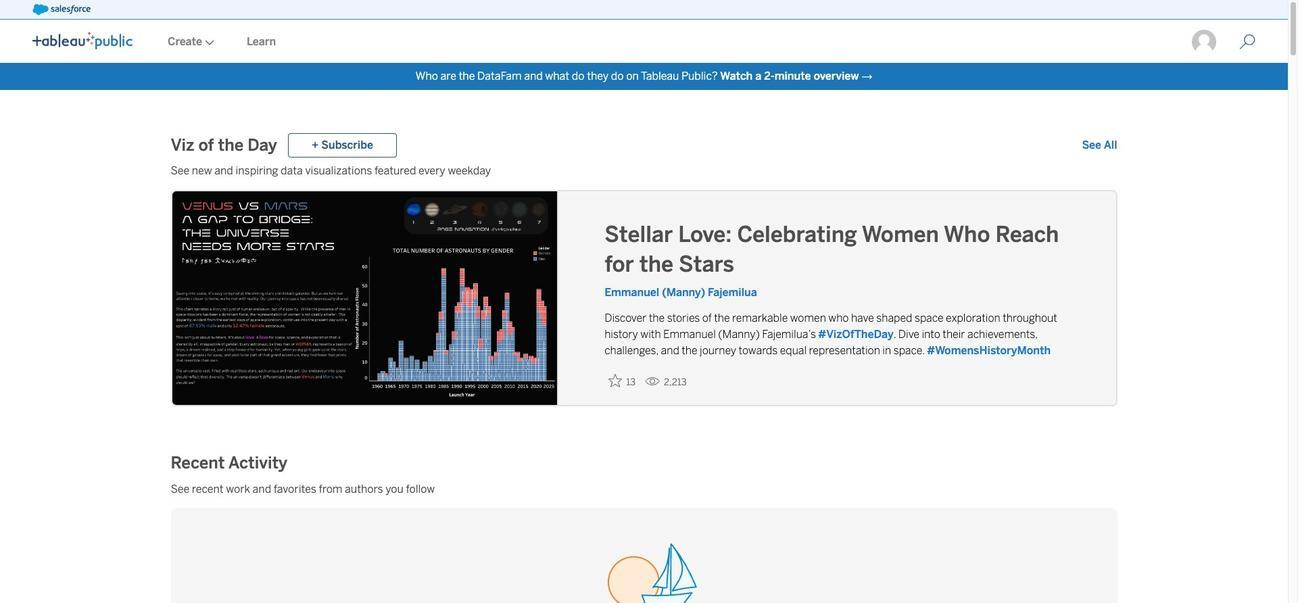 Task type: locate. For each thing, give the bounding box(es) containing it.
go to search image
[[1223, 34, 1272, 50]]

see recent work and favorites from authors you follow element
[[171, 481, 1117, 498]]

Add Favorite button
[[605, 370, 640, 392]]

logo image
[[32, 32, 133, 49]]



Task type: vqa. For each thing, say whether or not it's contained in the screenshot.
Tableau Public Viz of the Day image
yes



Task type: describe. For each thing, give the bounding box(es) containing it.
recent activity heading
[[171, 452, 287, 474]]

salesforce logo image
[[32, 4, 90, 15]]

add favorite image
[[609, 374, 622, 387]]

jacob.simon6557 image
[[1191, 28, 1218, 55]]

see all viz of the day element
[[1082, 137, 1117, 153]]

tableau public viz of the day image
[[172, 191, 558, 408]]

create image
[[202, 40, 214, 45]]

viz of the day heading
[[171, 135, 277, 156]]

see new and inspiring data visualizations featured every weekday element
[[171, 163, 1117, 179]]



